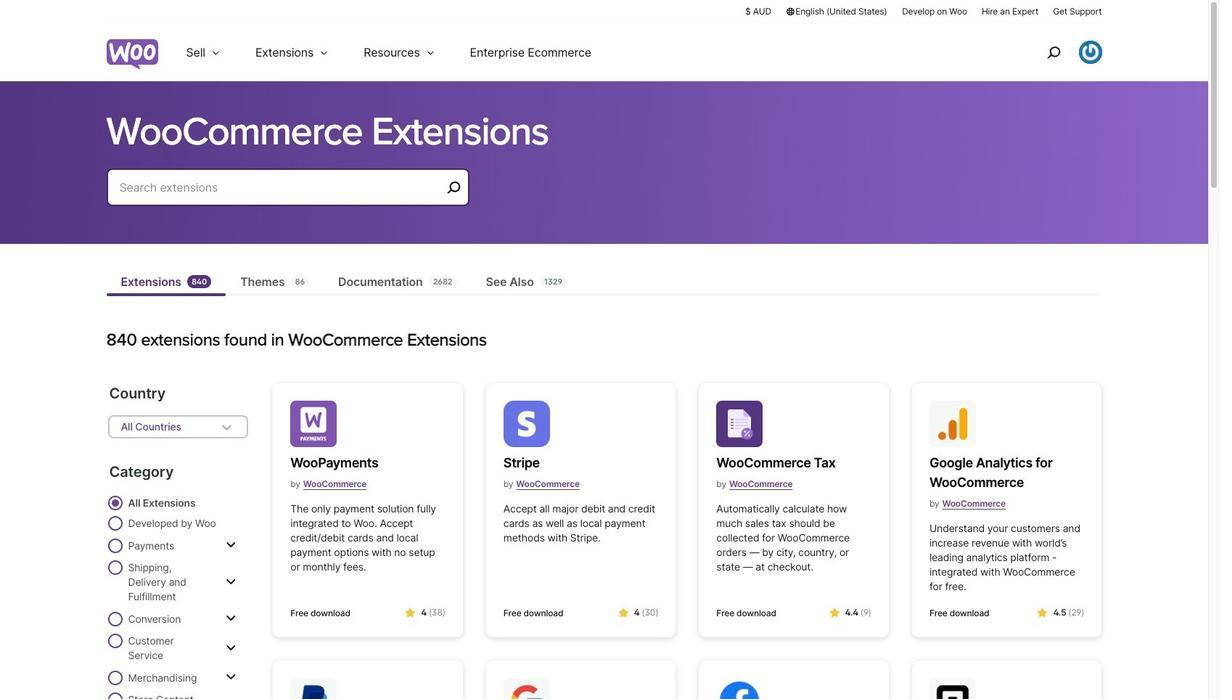 Task type: describe. For each thing, give the bounding box(es) containing it.
service navigation menu element
[[1016, 29, 1102, 76]]

2 show subcategories image from the top
[[226, 642, 236, 654]]

3 show subcategories image from the top
[[226, 671, 236, 683]]



Task type: locate. For each thing, give the bounding box(es) containing it.
show subcategories image
[[226, 576, 236, 588], [226, 613, 236, 624], [226, 671, 236, 683]]

Filter countries field
[[108, 415, 248, 438]]

show subcategories image
[[226, 539, 236, 551], [226, 642, 236, 654]]

angle down image
[[218, 418, 235, 436]]

2 vertical spatial show subcategories image
[[226, 671, 236, 683]]

search image
[[1042, 41, 1065, 64]]

0 vertical spatial show subcategories image
[[226, 576, 236, 588]]

0 vertical spatial show subcategories image
[[226, 539, 236, 551]]

1 vertical spatial show subcategories image
[[226, 613, 236, 624]]

open account menu image
[[1079, 41, 1102, 64]]

Search extensions search field
[[119, 177, 442, 197]]

1 show subcategories image from the top
[[226, 539, 236, 551]]

1 show subcategories image from the top
[[226, 576, 236, 588]]

2 show subcategories image from the top
[[226, 613, 236, 624]]

1 vertical spatial show subcategories image
[[226, 642, 236, 654]]

None search field
[[106, 168, 469, 224]]



Task type: vqa. For each thing, say whether or not it's contained in the screenshot.
2nd Show subcategories image from the bottom
yes



